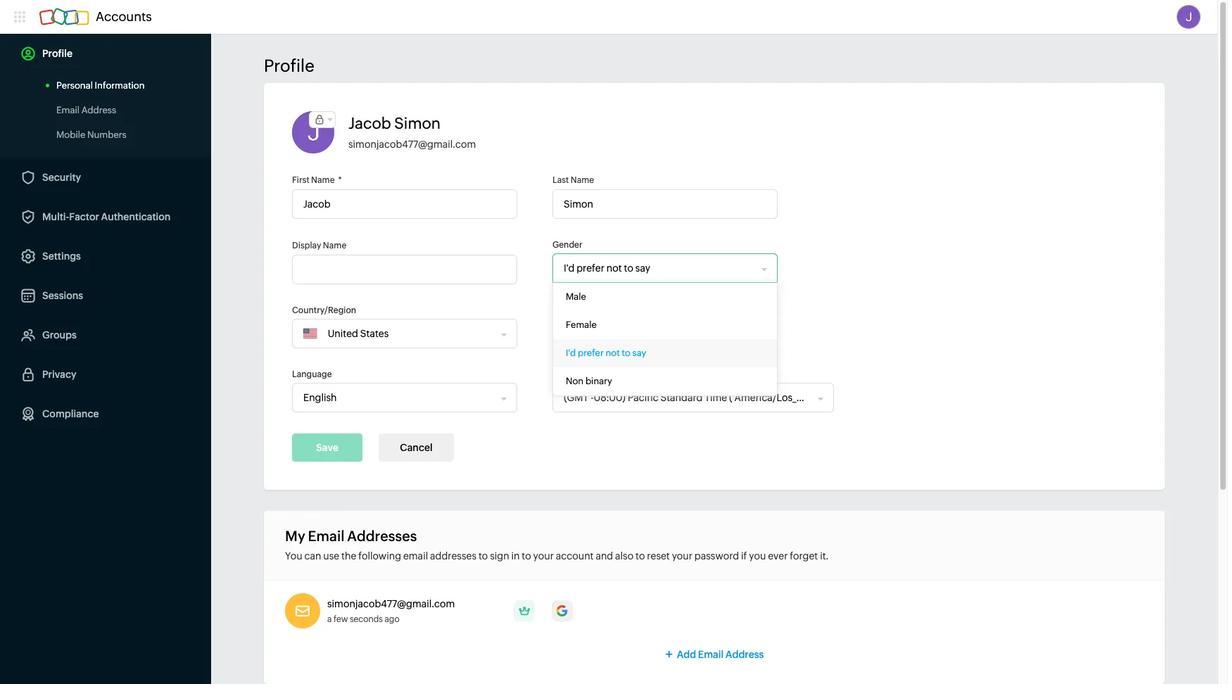 Task type: describe. For each thing, give the bounding box(es) containing it.
to right "in"
[[522, 550, 531, 562]]

simon
[[394, 115, 441, 132]]

name for last
[[571, 175, 594, 185]]

information
[[95, 80, 145, 91]]

0 vertical spatial simonjacob477@gmail.com
[[348, 139, 476, 150]]

state
[[552, 305, 573, 315]]

display
[[292, 241, 321, 251]]

male
[[566, 291, 586, 302]]

save button
[[292, 434, 362, 462]]

you
[[285, 550, 302, 562]]

name for display
[[323, 241, 346, 251]]

reset
[[647, 550, 670, 562]]

first name *
[[292, 175, 342, 185]]

0 horizontal spatial address
[[81, 105, 116, 115]]

sessions
[[42, 290, 83, 301]]

zone
[[574, 369, 593, 379]]

binary
[[585, 376, 612, 386]]

and
[[596, 550, 613, 562]]

addresses
[[347, 528, 417, 544]]

authentication
[[101, 211, 171, 222]]

accounts
[[96, 9, 152, 24]]

gender
[[552, 240, 582, 250]]

time zone
[[552, 369, 593, 379]]

to right also
[[636, 550, 645, 562]]

addresses
[[430, 550, 476, 562]]

multi-factor authentication
[[42, 211, 171, 222]]

privacy
[[42, 369, 76, 380]]

groups
[[42, 329, 77, 341]]

a
[[327, 614, 332, 624]]

prefer
[[578, 348, 604, 358]]

you
[[749, 550, 766, 562]]

i'd
[[566, 348, 576, 358]]

primary image
[[514, 600, 535, 621]]

last
[[552, 175, 569, 185]]

time
[[552, 369, 572, 379]]

my email addresses you can use the following email addresses to sign in to your account and also to reset your password if you ever forget it.
[[285, 528, 829, 562]]

last name
[[552, 175, 594, 185]]

the
[[341, 550, 356, 562]]

1 horizontal spatial address
[[725, 649, 764, 660]]

also
[[615, 550, 634, 562]]

ever
[[768, 550, 788, 562]]

non
[[566, 376, 584, 386]]

factor
[[69, 211, 99, 222]]

simonjacob477@gmail.com a few seconds ago
[[327, 598, 455, 624]]

email address
[[56, 105, 116, 115]]

say
[[632, 348, 646, 358]]

email for my
[[308, 528, 344, 544]]

cancel button
[[379, 434, 454, 462]]

0 horizontal spatial profile
[[42, 48, 72, 59]]

1 vertical spatial simonjacob477@gmail.com
[[327, 598, 455, 609]]

can
[[304, 550, 321, 562]]

mobile
[[56, 129, 85, 140]]

to left say
[[622, 348, 630, 358]]

mobile numbers
[[56, 129, 126, 140]]

multi-
[[42, 211, 69, 222]]

1 your from the left
[[533, 550, 554, 562]]

seconds
[[350, 614, 383, 624]]

2 your from the left
[[672, 550, 692, 562]]

name for first
[[311, 175, 335, 185]]



Task type: locate. For each thing, give the bounding box(es) containing it.
non binary
[[566, 376, 612, 386]]

if
[[741, 550, 747, 562]]

email
[[403, 550, 428, 562]]

language
[[292, 369, 332, 379]]

None text field
[[292, 189, 517, 219]]

0 horizontal spatial your
[[533, 550, 554, 562]]

password
[[694, 550, 739, 562]]

jacob
[[348, 115, 391, 132]]

simonjacob477@gmail.com up ago
[[327, 598, 455, 609]]

numbers
[[87, 129, 126, 140]]

1 horizontal spatial email
[[308, 528, 344, 544]]

profile up personal
[[42, 48, 72, 59]]

settings
[[42, 251, 81, 262]]

address down personal information
[[81, 105, 116, 115]]

add email address
[[677, 649, 764, 660]]

name right last
[[571, 175, 594, 185]]

1 vertical spatial email
[[308, 528, 344, 544]]

use
[[323, 550, 339, 562]]

ago
[[385, 614, 400, 624]]

in
[[511, 550, 520, 562]]

None field
[[553, 254, 762, 282], [317, 320, 496, 348], [553, 320, 762, 348], [293, 384, 502, 412], [553, 384, 818, 412], [553, 254, 762, 282], [317, 320, 496, 348], [553, 320, 762, 348], [293, 384, 502, 412], [553, 384, 818, 412]]

account
[[556, 550, 594, 562]]

personal
[[56, 80, 93, 91]]

2 vertical spatial email
[[698, 649, 724, 660]]

jacob simon simonjacob477@gmail.com
[[348, 115, 476, 150]]

email right the add
[[698, 649, 724, 660]]

add
[[677, 649, 696, 660]]

simonjacob477@gmail.com down simon
[[348, 139, 476, 150]]

sign
[[490, 550, 509, 562]]

display name
[[292, 241, 346, 251]]

profile
[[42, 48, 72, 59], [264, 56, 314, 75]]

email inside my email addresses you can use the following email addresses to sign in to your account and also to reset your password if you ever forget it.
[[308, 528, 344, 544]]

personal information
[[56, 80, 145, 91]]

simonjacob477@gmail.com
[[348, 139, 476, 150], [327, 598, 455, 609]]

address
[[81, 105, 116, 115], [725, 649, 764, 660]]

name left *
[[311, 175, 335, 185]]

to
[[622, 348, 630, 358], [478, 550, 488, 562], [522, 550, 531, 562], [636, 550, 645, 562]]

mprivacy image
[[310, 112, 329, 127]]

email for add
[[698, 649, 724, 660]]

1 horizontal spatial your
[[672, 550, 692, 562]]

0 horizontal spatial email
[[56, 105, 80, 115]]

0 vertical spatial email
[[56, 105, 80, 115]]

name
[[311, 175, 335, 185], [571, 175, 594, 185], [323, 241, 346, 251]]

your right "in"
[[533, 550, 554, 562]]

first
[[292, 175, 310, 185]]

name right display
[[323, 241, 346, 251]]

*
[[338, 175, 342, 185]]

1 vertical spatial address
[[725, 649, 764, 660]]

compliance
[[42, 408, 99, 419]]

security
[[42, 172, 81, 183]]

not
[[606, 348, 620, 358]]

to left sign
[[478, 550, 488, 562]]

forget
[[790, 550, 818, 562]]

address right the add
[[725, 649, 764, 660]]

following
[[358, 550, 401, 562]]

cancel
[[400, 442, 433, 453]]

save
[[316, 442, 338, 453]]

0 vertical spatial address
[[81, 105, 116, 115]]

country/region
[[292, 305, 356, 315]]

2 horizontal spatial email
[[698, 649, 724, 660]]

email up mobile
[[56, 105, 80, 115]]

your right reset
[[672, 550, 692, 562]]

your
[[533, 550, 554, 562], [672, 550, 692, 562]]

my
[[285, 528, 305, 544]]

i'd prefer not to say
[[566, 348, 646, 358]]

email
[[56, 105, 80, 115], [308, 528, 344, 544], [698, 649, 724, 660]]

it.
[[820, 550, 829, 562]]

female
[[566, 320, 597, 330]]

None text field
[[552, 189, 778, 219], [292, 255, 517, 284], [552, 189, 778, 219], [292, 255, 517, 284]]

profile up mprivacy icon
[[264, 56, 314, 75]]

few
[[334, 614, 348, 624]]

email up the use
[[308, 528, 344, 544]]

1 horizontal spatial profile
[[264, 56, 314, 75]]



